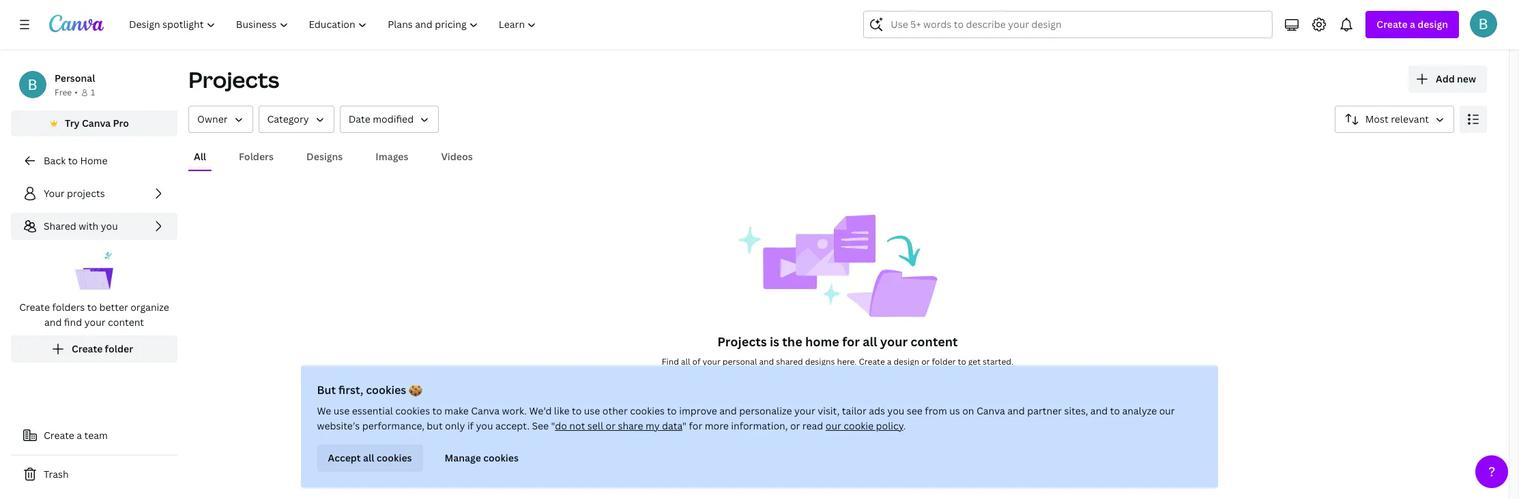 Task type: locate. For each thing, give the bounding box(es) containing it.
0 horizontal spatial projects
[[188, 65, 279, 94]]

a inside dropdown button
[[1410, 18, 1415, 31]]

0 horizontal spatial you
[[101, 220, 118, 233]]

do
[[555, 420, 567, 433]]

and
[[44, 316, 62, 329], [759, 356, 774, 368], [720, 405, 737, 418], [1008, 405, 1025, 418], [1091, 405, 1108, 418]]

our right analyze
[[1160, 405, 1175, 418]]

0 horizontal spatial canva
[[82, 117, 111, 130]]

projects up owner button
[[188, 65, 279, 94]]

use
[[334, 405, 350, 418], [584, 405, 600, 418]]

you right with
[[101, 220, 118, 233]]

0 horizontal spatial a
[[77, 429, 82, 442]]

2 horizontal spatial or
[[921, 356, 930, 368]]

1 vertical spatial folder
[[932, 356, 956, 368]]

1 vertical spatial a
[[887, 356, 892, 368]]

projects up personal
[[718, 334, 767, 350]]

folders button
[[233, 144, 279, 170]]

design
[[1418, 18, 1448, 31], [894, 356, 919, 368], [792, 392, 823, 405]]

" down improve
[[683, 420, 687, 433]]

0 horizontal spatial content
[[108, 316, 144, 329]]

0 horizontal spatial "
[[551, 420, 555, 433]]

a up 'add new' "dropdown button"
[[1410, 18, 1415, 31]]

manage cookies button
[[434, 445, 530, 472]]

design inside projects is the home for all your content find all of your personal and shared designs here. create a design or folder to get started.
[[894, 356, 919, 368]]

more
[[705, 420, 729, 433]]

a for team
[[77, 429, 82, 442]]

folder up .
[[905, 392, 933, 405]]

0 vertical spatial create folder
[[72, 343, 133, 356]]

and inside 'create folders to better organize and find your content'
[[44, 316, 62, 329]]

create folder
[[72, 343, 133, 356], [872, 392, 933, 405]]

a
[[1410, 18, 1415, 31], [887, 356, 892, 368], [77, 429, 82, 442]]

analyze
[[1123, 405, 1157, 418]]

or left get
[[921, 356, 930, 368]]

0 vertical spatial you
[[101, 220, 118, 233]]

2 horizontal spatial all
[[863, 334, 877, 350]]

2 horizontal spatial canva
[[977, 405, 1006, 418]]

personal
[[723, 356, 757, 368]]

back to home
[[44, 154, 107, 167]]

1 horizontal spatial you
[[476, 420, 493, 433]]

1 horizontal spatial design
[[894, 356, 919, 368]]

None search field
[[864, 11, 1273, 38]]

on
[[963, 405, 975, 418]]

shared with you link
[[11, 213, 177, 240]]

canva up if
[[471, 405, 500, 418]]

0 vertical spatial folder
[[105, 343, 133, 356]]

1 vertical spatial all
[[681, 356, 690, 368]]

visit,
[[818, 405, 840, 418]]

to left get
[[958, 356, 966, 368]]

information,
[[731, 420, 788, 433]]

to left "better"
[[87, 301, 97, 314]]

performance,
[[363, 420, 425, 433]]

projects inside projects is the home for all your content find all of your personal and shared designs here. create a design or folder to get started.
[[718, 334, 767, 350]]

or right sell
[[606, 420, 616, 433]]

our cookie policy link
[[826, 420, 904, 433]]

content inside projects is the home for all your content find all of your personal and shared designs here. create a design or folder to get started.
[[911, 334, 958, 350]]

0 vertical spatial all
[[863, 334, 877, 350]]

to
[[68, 154, 78, 167], [87, 301, 97, 314], [958, 356, 966, 368], [433, 405, 443, 418], [572, 405, 582, 418], [667, 405, 677, 418], [1111, 405, 1120, 418]]

1
[[91, 87, 95, 98]]

design up the "see"
[[894, 356, 919, 368]]

home
[[80, 154, 107, 167]]

1 horizontal spatial content
[[911, 334, 958, 350]]

create design button
[[731, 386, 833, 413]]

2 " from the left
[[683, 420, 687, 433]]

a inside projects is the home for all your content find all of your personal and shared designs here. create a design or folder to get started.
[[887, 356, 892, 368]]

folder down "better"
[[105, 343, 133, 356]]

or
[[921, 356, 930, 368], [606, 420, 616, 433], [791, 420, 801, 433]]

your inside 'create folders to better organize and find your content'
[[84, 316, 105, 329]]

1 horizontal spatial projects
[[718, 334, 767, 350]]

trash
[[44, 468, 69, 481]]

your projects
[[44, 187, 105, 200]]

0 horizontal spatial or
[[606, 420, 616, 433]]

to right like
[[572, 405, 582, 418]]

use up website's
[[334, 405, 350, 418]]

your
[[84, 316, 105, 329], [880, 334, 908, 350], [703, 356, 721, 368], [795, 405, 816, 418]]

Category button
[[258, 106, 334, 133]]

you inside 'link'
[[101, 220, 118, 233]]

started.
[[983, 356, 1014, 368]]

do not sell or share my data link
[[555, 420, 683, 433]]

folder inside projects is the home for all your content find all of your personal and shared designs here. create a design or folder to get started.
[[932, 356, 956, 368]]

try canva pro
[[65, 117, 129, 130]]

0 vertical spatial a
[[1410, 18, 1415, 31]]

2 vertical spatial all
[[363, 452, 375, 465]]

or left read
[[791, 420, 801, 433]]

design inside the create a design dropdown button
[[1418, 18, 1448, 31]]

1 vertical spatial create folder
[[872, 392, 933, 405]]

to left analyze
[[1111, 405, 1120, 418]]

0 horizontal spatial design
[[792, 392, 823, 405]]

data
[[662, 420, 683, 433]]

0 vertical spatial content
[[108, 316, 144, 329]]

design left brad klo icon on the top of the page
[[1418, 18, 1448, 31]]

a left team
[[77, 429, 82, 442]]

1 vertical spatial for
[[689, 420, 703, 433]]

2 vertical spatial you
[[476, 420, 493, 433]]

but first, cookies 🍪 dialog
[[301, 366, 1218, 489]]

back to home link
[[11, 147, 177, 175]]

design up read
[[792, 392, 823, 405]]

create a design
[[1377, 18, 1448, 31]]

0 horizontal spatial use
[[334, 405, 350, 418]]

0 vertical spatial for
[[842, 334, 860, 350]]

1 horizontal spatial use
[[584, 405, 600, 418]]

all
[[863, 334, 877, 350], [681, 356, 690, 368], [363, 452, 375, 465]]

folder
[[105, 343, 133, 356], [932, 356, 956, 368], [905, 392, 933, 405]]

content
[[108, 316, 144, 329], [911, 334, 958, 350]]

all right home
[[863, 334, 877, 350]]

list
[[11, 180, 177, 363]]

1 horizontal spatial create folder
[[872, 392, 933, 405]]

0 horizontal spatial create folder
[[72, 343, 133, 356]]

new
[[1457, 72, 1476, 85]]

all right the accept
[[363, 452, 375, 465]]

use up sell
[[584, 405, 600, 418]]

1 horizontal spatial "
[[683, 420, 687, 433]]

and down is
[[759, 356, 774, 368]]

sell
[[588, 420, 604, 433]]

0 horizontal spatial all
[[363, 452, 375, 465]]

the
[[782, 334, 802, 350]]

create a team button
[[11, 422, 177, 450]]

here.
[[837, 356, 857, 368]]

for inside but first, cookies 🍪 dialog
[[689, 420, 703, 433]]

team
[[84, 429, 108, 442]]

0 vertical spatial design
[[1418, 18, 1448, 31]]

for down improve
[[689, 420, 703, 433]]

🍪
[[409, 383, 423, 398]]

2 horizontal spatial design
[[1418, 18, 1448, 31]]

cookie
[[844, 420, 874, 433]]

and inside projects is the home for all your content find all of your personal and shared designs here. create a design or folder to get started.
[[759, 356, 774, 368]]

for up here. at right bottom
[[842, 334, 860, 350]]

1 " from the left
[[551, 420, 555, 433]]

2 horizontal spatial a
[[1410, 18, 1415, 31]]

us
[[950, 405, 960, 418]]

or inside projects is the home for all your content find all of your personal and shared designs here. create a design or folder to get started.
[[921, 356, 930, 368]]

try canva pro button
[[11, 111, 177, 136]]

create folder button up policy
[[844, 386, 944, 413]]

projects
[[67, 187, 105, 200]]

0 horizontal spatial create folder button
[[11, 336, 177, 363]]

list containing your projects
[[11, 180, 177, 363]]

add new
[[1436, 72, 1476, 85]]

is
[[770, 334, 779, 350]]

0 vertical spatial create folder button
[[11, 336, 177, 363]]

for inside projects is the home for all your content find all of your personal and shared designs here. create a design or folder to get started.
[[842, 334, 860, 350]]

folder left get
[[932, 356, 956, 368]]

to up but
[[433, 405, 443, 418]]

share
[[618, 420, 644, 433]]

create folder button
[[11, 336, 177, 363], [844, 386, 944, 413]]

2 use from the left
[[584, 405, 600, 418]]

organize
[[131, 301, 169, 314]]

other
[[603, 405, 628, 418]]

1 horizontal spatial a
[[887, 356, 892, 368]]

cookies down "performance,"
[[377, 452, 412, 465]]

most relevant
[[1365, 113, 1429, 126]]

ads
[[869, 405, 885, 418]]

projects for projects
[[188, 65, 279, 94]]

canva right try
[[82, 117, 111, 130]]

and left find
[[44, 316, 62, 329]]

design inside create design button
[[792, 392, 823, 405]]

0 vertical spatial projects
[[188, 65, 279, 94]]

free •
[[55, 87, 78, 98]]

1 vertical spatial design
[[894, 356, 919, 368]]

create folder up .
[[872, 392, 933, 405]]

1 vertical spatial projects
[[718, 334, 767, 350]]

create a design button
[[1366, 11, 1459, 38]]

videos button
[[436, 144, 478, 170]]

cookies
[[366, 383, 407, 398], [396, 405, 430, 418], [630, 405, 665, 418], [377, 452, 412, 465], [484, 452, 519, 465]]

2 vertical spatial a
[[77, 429, 82, 442]]

create folder down 'create folders to better organize and find your content'
[[72, 343, 133, 356]]

your projects link
[[11, 180, 177, 207]]

0 horizontal spatial our
[[826, 420, 842, 433]]

1 horizontal spatial all
[[681, 356, 690, 368]]

shared with you
[[44, 220, 118, 233]]

all left "of"
[[681, 356, 690, 368]]

1 horizontal spatial create folder button
[[844, 386, 944, 413]]

read
[[803, 420, 824, 433]]

a right here. at right bottom
[[887, 356, 892, 368]]

1 vertical spatial content
[[911, 334, 958, 350]]

1 vertical spatial create folder button
[[844, 386, 944, 413]]

2 vertical spatial design
[[792, 392, 823, 405]]

1 horizontal spatial for
[[842, 334, 860, 350]]

you up policy
[[888, 405, 905, 418]]

2 horizontal spatial you
[[888, 405, 905, 418]]

create design
[[759, 392, 823, 405]]

projects
[[188, 65, 279, 94], [718, 334, 767, 350]]

0 vertical spatial our
[[1160, 405, 1175, 418]]

0 horizontal spatial for
[[689, 420, 703, 433]]

1 horizontal spatial our
[[1160, 405, 1175, 418]]

create folder button down find
[[11, 336, 177, 363]]

canva inside button
[[82, 117, 111, 130]]

but
[[427, 420, 443, 433]]

a inside button
[[77, 429, 82, 442]]

1 use from the left
[[334, 405, 350, 418]]

our down visit,
[[826, 420, 842, 433]]

you right if
[[476, 420, 493, 433]]

canva right "on"
[[977, 405, 1006, 418]]

projects for projects is the home for all your content find all of your personal and shared designs here. create a design or folder to get started.
[[718, 334, 767, 350]]

we
[[317, 405, 332, 418]]

" right see
[[551, 420, 555, 433]]

•
[[75, 87, 78, 98]]

all inside button
[[363, 452, 375, 465]]

our
[[1160, 405, 1175, 418], [826, 420, 842, 433]]



Task type: describe. For each thing, give the bounding box(es) containing it.
your inside we use essential cookies to make canva work. we'd like to use other cookies to improve and personalize your visit, tailor ads you see from us on canva and partner sites, and to analyze our website's performance, but only if you accept. see "
[[795, 405, 816, 418]]

1 horizontal spatial canva
[[471, 405, 500, 418]]

create inside projects is the home for all your content find all of your personal and shared designs here. create a design or folder to get started.
[[859, 356, 885, 368]]

tailor
[[842, 405, 867, 418]]

Sort by button
[[1335, 106, 1454, 133]]

images
[[376, 150, 408, 163]]

folders
[[239, 150, 274, 163]]

first,
[[339, 383, 364, 398]]

projects is the home for all your content find all of your personal and shared designs here. create a design or folder to get started.
[[662, 334, 1014, 368]]

like
[[554, 405, 570, 418]]

owner
[[197, 113, 228, 126]]

get
[[968, 356, 981, 368]]

website's
[[317, 420, 360, 433]]

a for design
[[1410, 18, 1415, 31]]

category
[[267, 113, 309, 126]]

1 vertical spatial you
[[888, 405, 905, 418]]

videos
[[441, 150, 473, 163]]

add new button
[[1409, 66, 1487, 93]]

date modified
[[349, 113, 414, 126]]

manage
[[445, 452, 481, 465]]

create folders to better organize and find your content
[[19, 301, 169, 329]]

shared
[[44, 220, 76, 233]]

personal
[[55, 72, 95, 85]]

from
[[925, 405, 948, 418]]

to inside projects is the home for all your content find all of your personal and shared designs here. create a design or folder to get started.
[[958, 356, 966, 368]]

" inside we use essential cookies to make canva work. we'd like to use other cookies to improve and personalize your visit, tailor ads you see from us on canva and partner sites, and to analyze our website's performance, but only if you accept. see "
[[551, 420, 555, 433]]

most
[[1365, 113, 1389, 126]]

only
[[445, 420, 465, 433]]

modified
[[373, 113, 414, 126]]

our inside we use essential cookies to make canva work. we'd like to use other cookies to improve and personalize your visit, tailor ads you see from us on canva and partner sites, and to analyze our website's performance, but only if you accept. see "
[[1160, 405, 1175, 418]]

your
[[44, 187, 65, 200]]

accept.
[[496, 420, 530, 433]]

partner
[[1028, 405, 1062, 418]]

sites,
[[1065, 405, 1089, 418]]

but first, cookies 🍪
[[317, 383, 423, 398]]

Owner button
[[188, 106, 253, 133]]

essential
[[352, 405, 393, 418]]

designs button
[[301, 144, 348, 170]]

folders
[[52, 301, 85, 314]]

cookies up essential
[[366, 383, 407, 398]]

Date modified button
[[340, 106, 439, 133]]

to right back
[[68, 154, 78, 167]]

policy
[[876, 420, 904, 433]]

back
[[44, 154, 66, 167]]

1 horizontal spatial or
[[791, 420, 801, 433]]

to up data
[[667, 405, 677, 418]]

if
[[468, 420, 474, 433]]

top level navigation element
[[120, 11, 548, 38]]

not
[[570, 420, 586, 433]]

my
[[646, 420, 660, 433]]

all
[[194, 150, 206, 163]]

trash link
[[11, 461, 177, 489]]

all button
[[188, 144, 212, 170]]

create inside dropdown button
[[1377, 18, 1408, 31]]

cookies down 🍪 at left bottom
[[396, 405, 430, 418]]

and up do not sell or share my data " for more information, or read our cookie policy .
[[720, 405, 737, 418]]

content inside 'create folders to better organize and find your content'
[[108, 316, 144, 329]]

.
[[904, 420, 906, 433]]

accept
[[328, 452, 361, 465]]

add
[[1436, 72, 1455, 85]]

create a team
[[44, 429, 108, 442]]

cookies down 'accept.'
[[484, 452, 519, 465]]

Search search field
[[891, 12, 1246, 38]]

but
[[317, 383, 336, 398]]

2 vertical spatial folder
[[905, 392, 933, 405]]

manage cookies
[[445, 452, 519, 465]]

shared
[[776, 356, 803, 368]]

find
[[662, 356, 679, 368]]

home
[[805, 334, 839, 350]]

brad klo image
[[1470, 10, 1497, 38]]

date
[[349, 113, 370, 126]]

improve
[[680, 405, 717, 418]]

and left partner
[[1008, 405, 1025, 418]]

with
[[79, 220, 98, 233]]

1 vertical spatial our
[[826, 420, 842, 433]]

to inside 'create folders to better organize and find your content'
[[87, 301, 97, 314]]

and right sites,
[[1091, 405, 1108, 418]]

create inside 'create folders to better organize and find your content'
[[19, 301, 50, 314]]

see
[[907, 405, 923, 418]]

accept all cookies button
[[317, 445, 423, 472]]

find
[[64, 316, 82, 329]]

images button
[[370, 144, 414, 170]]

designs
[[805, 356, 835, 368]]

free
[[55, 87, 72, 98]]

try
[[65, 117, 80, 130]]

work.
[[502, 405, 527, 418]]

relevant
[[1391, 113, 1429, 126]]

personalize
[[740, 405, 792, 418]]

do not sell or share my data " for more information, or read our cookie policy .
[[555, 420, 906, 433]]

designs
[[306, 150, 343, 163]]

we'd
[[530, 405, 552, 418]]

cookies up my
[[630, 405, 665, 418]]

make
[[445, 405, 469, 418]]

we use essential cookies to make canva work. we'd like to use other cookies to improve and personalize your visit, tailor ads you see from us on canva and partner sites, and to analyze our website's performance, but only if you accept. see "
[[317, 405, 1175, 433]]



Task type: vqa. For each thing, say whether or not it's contained in the screenshot.
.
yes



